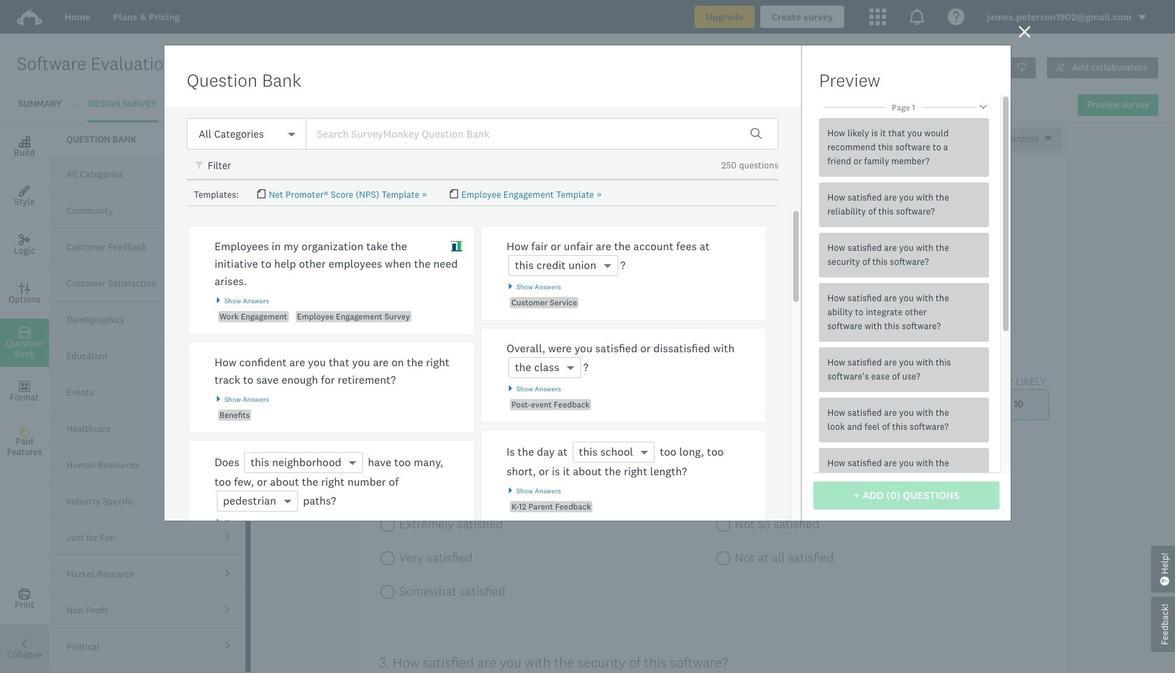 Task type: describe. For each thing, give the bounding box(es) containing it.
0 vertical spatial icon   xjtfe image
[[195, 161, 205, 171]]

1 products icon image from the left
[[870, 8, 887, 25]]

1 vertical spatial icon   xjtfe image
[[451, 241, 463, 253]]

help icon image
[[948, 8, 965, 25]]

surveymonkey logo image
[[17, 8, 42, 26]]

2 products icon image from the left
[[909, 8, 926, 25]]

Search SurveyMonkey Question Bank text field
[[306, 118, 779, 150]]



Task type: vqa. For each thing, say whether or not it's contained in the screenshot.
rightmost the 'Products Icon'
yes



Task type: locate. For each thing, give the bounding box(es) containing it.
products icon image
[[870, 8, 887, 25], [909, 8, 926, 25]]

0 horizontal spatial icon   xjtfe image
[[195, 161, 205, 171]]

0 horizontal spatial products icon image
[[870, 8, 887, 25]]

1 horizontal spatial products icon image
[[909, 8, 926, 25]]

1 horizontal spatial icon   xjtfe image
[[451, 241, 463, 253]]

icon   xjtfe image
[[195, 161, 205, 171], [451, 241, 463, 253]]



